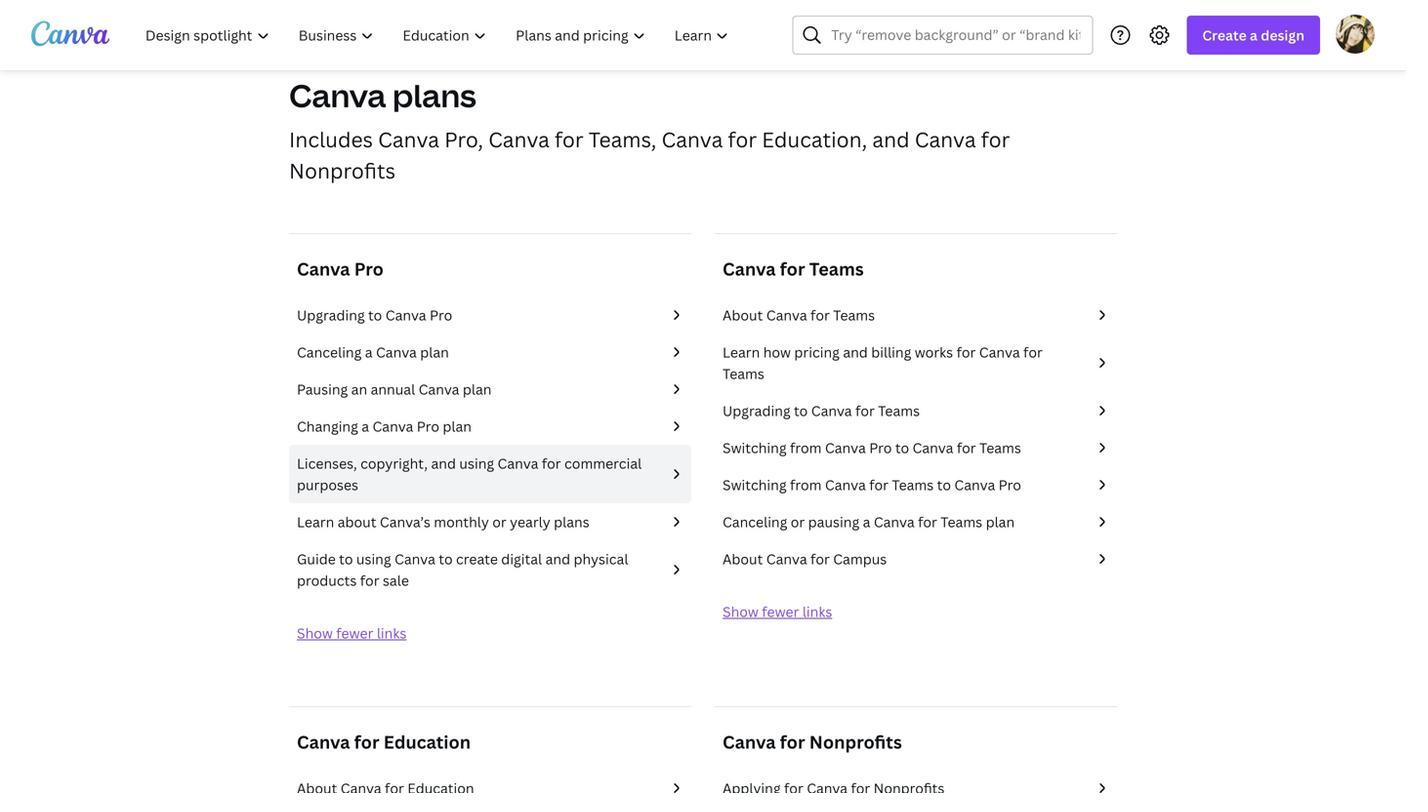 Task type: vqa. For each thing, say whether or not it's contained in the screenshot.
Select ownership filter button
no



Task type: describe. For each thing, give the bounding box(es) containing it.
show for canva pro
[[297, 625, 333, 643]]

upgrading to canva pro link
[[297, 305, 684, 326]]

links for pro
[[377, 625, 407, 643]]

canceling a canva plan
[[297, 343, 449, 362]]

1 vertical spatial nonprofits
[[809, 731, 902, 755]]

about canva for campus link
[[723, 549, 1109, 570]]

to up products
[[339, 550, 353, 569]]

canceling a canva plan link
[[297, 342, 684, 363]]

an
[[351, 380, 367, 399]]

billing
[[871, 343, 911, 362]]

show fewer links for for
[[723, 603, 832, 622]]

a for create
[[1250, 26, 1258, 44]]

campus
[[833, 550, 887, 569]]

canva for nonprofits
[[723, 731, 902, 755]]

purposes
[[297, 476, 358, 495]]

upgrading to canva for teams
[[723, 402, 920, 420]]

using inside guide to using canva to create digital and physical products for sale
[[356, 550, 391, 569]]

teams inside the learn how pricing and billing works for canva for teams
[[723, 365, 765, 383]]

design
[[1261, 26, 1305, 44]]

canva plans includes canva pro, canva for teams, canva for education, and canva for nonprofits
[[289, 74, 1010, 185]]

a for changing
[[362, 417, 369, 436]]

education
[[384, 731, 471, 755]]

canceling for canceling a canva plan
[[297, 343, 362, 362]]

sale
[[383, 572, 409, 590]]

upgrading for upgrading to canva for teams
[[723, 402, 791, 420]]

licenses, copyright, and using canva for commercial purposes
[[297, 455, 642, 495]]

using inside licenses, copyright, and using canva for commercial purposes
[[459, 455, 494, 473]]

pro for upgrading to canva pro
[[430, 306, 452, 325]]

guide to using canva to create digital and physical products for sale link
[[297, 549, 684, 592]]

pro,
[[444, 125, 483, 153]]

create a design button
[[1187, 16, 1320, 55]]

create
[[1203, 26, 1247, 44]]

learn about canva's monthly or yearly plans
[[297, 513, 590, 532]]

teams down upgrading to canva for teams link
[[980, 439, 1021, 458]]

and inside licenses, copyright, and using canva for commercial purposes
[[431, 455, 456, 473]]

licenses, copyright, and using canva for commercial purposes link
[[297, 453, 684, 496]]

about for about canva for campus
[[723, 550, 763, 569]]

for inside guide to using canva to create digital and physical products for sale
[[360, 572, 379, 590]]

copyright,
[[360, 455, 428, 473]]

from for for
[[790, 476, 822, 495]]

learn for learn how pricing and billing works for canva for teams
[[723, 343, 760, 362]]

stephanie aranda image
[[1336, 14, 1375, 53]]

guide to using canva to create digital and physical products for sale
[[297, 550, 628, 590]]

switching from canva pro to canva for teams link
[[723, 438, 1109, 459]]

canceling or pausing a canva for teams plan
[[723, 513, 1015, 532]]

how
[[763, 343, 791, 362]]

canva for education
[[297, 731, 471, 755]]

digital
[[501, 550, 542, 569]]

from for pro
[[790, 439, 822, 458]]

plan up licenses, copyright, and using canva for commercial purposes in the left of the page
[[443, 417, 472, 436]]

teams up about canva for teams
[[809, 257, 864, 281]]

show fewer links button for for
[[723, 603, 832, 622]]

fewer for pro
[[336, 625, 373, 643]]

and inside the learn how pricing and billing works for canva for teams
[[843, 343, 868, 362]]

create a design
[[1203, 26, 1305, 44]]

about canva for teams link
[[723, 305, 1109, 326]]

canva inside guide to using canva to create digital and physical products for sale
[[395, 550, 435, 569]]



Task type: locate. For each thing, give the bounding box(es) containing it.
teams,
[[589, 125, 657, 153]]

physical
[[574, 550, 628, 569]]

0 horizontal spatial links
[[377, 625, 407, 643]]

show down products
[[297, 625, 333, 643]]

about for about canva for teams
[[723, 306, 763, 325]]

yearly
[[510, 513, 551, 532]]

learn how pricing and billing works for canva for teams link
[[723, 342, 1109, 385]]

links
[[803, 603, 832, 622], [377, 625, 407, 643]]

licenses,
[[297, 455, 357, 473]]

show fewer links down "about canva for campus"
[[723, 603, 832, 622]]

1 vertical spatial plans
[[554, 513, 590, 532]]

about
[[338, 513, 376, 532]]

0 vertical spatial show
[[723, 603, 759, 622]]

and inside guide to using canva to create digital and physical products for sale
[[546, 550, 570, 569]]

show fewer links button for pro
[[297, 625, 407, 643]]

pausing an annual canva plan link
[[297, 379, 684, 400]]

0 vertical spatial plans
[[393, 74, 476, 117]]

upgrading to canva for teams link
[[723, 400, 1109, 422]]

1 horizontal spatial or
[[791, 513, 805, 532]]

to down upgrading to canva for teams link
[[895, 439, 909, 458]]

canva's
[[380, 513, 430, 532]]

fewer down "about canva for campus"
[[762, 603, 799, 622]]

pricing
[[794, 343, 840, 362]]

a for canceling
[[365, 343, 373, 362]]

1 switching from the top
[[723, 439, 787, 458]]

1 horizontal spatial links
[[803, 603, 832, 622]]

upgrading
[[297, 306, 365, 325], [723, 402, 791, 420]]

canva
[[289, 74, 386, 117], [378, 125, 439, 153], [488, 125, 550, 153], [662, 125, 723, 153], [915, 125, 976, 153], [297, 257, 350, 281], [723, 257, 776, 281], [386, 306, 426, 325], [766, 306, 807, 325], [376, 343, 417, 362], [979, 343, 1020, 362], [419, 380, 459, 399], [811, 402, 852, 420], [373, 417, 413, 436], [825, 439, 866, 458], [913, 439, 954, 458], [498, 455, 538, 473], [825, 476, 866, 495], [955, 476, 995, 495], [874, 513, 915, 532], [395, 550, 435, 569], [766, 550, 807, 569], [297, 731, 350, 755], [723, 731, 776, 755]]

canceling for canceling or pausing a canva for teams plan
[[723, 513, 787, 532]]

1 vertical spatial fewer
[[336, 625, 373, 643]]

plan inside 'link'
[[463, 380, 492, 399]]

learn
[[723, 343, 760, 362], [297, 513, 334, 532]]

canceling up "pausing"
[[297, 343, 362, 362]]

1 horizontal spatial fewer
[[762, 603, 799, 622]]

show fewer links button down products
[[297, 625, 407, 643]]

1 vertical spatial learn
[[297, 513, 334, 532]]

annual
[[371, 380, 415, 399]]

show fewer links button down "about canva for campus"
[[723, 603, 832, 622]]

1 or from the left
[[492, 513, 507, 532]]

1 vertical spatial using
[[356, 550, 391, 569]]

Try "remove background" or "brand kit" search field
[[832, 17, 1080, 54]]

and inside canva plans includes canva pro, canva for teams, canva for education, and canva for nonprofits
[[872, 125, 910, 153]]

show for canva for teams
[[723, 603, 759, 622]]

show fewer links down products
[[297, 625, 407, 643]]

0 horizontal spatial fewer
[[336, 625, 373, 643]]

canceling or pausing a canva for teams plan link
[[723, 512, 1109, 533]]

learn left how
[[723, 343, 760, 362]]

canceling up "about canva for campus"
[[723, 513, 787, 532]]

show
[[723, 603, 759, 622], [297, 625, 333, 643]]

canva inside 'link'
[[419, 380, 459, 399]]

from up pausing
[[790, 476, 822, 495]]

learn for learn about canva's monthly or yearly plans
[[297, 513, 334, 532]]

fewer for for
[[762, 603, 799, 622]]

fewer down products
[[336, 625, 373, 643]]

switching from canva for teams to canva pro
[[723, 476, 1021, 495]]

switching from canva for teams to canva pro link
[[723, 475, 1109, 496]]

links down "sale"
[[377, 625, 407, 643]]

1 horizontal spatial nonprofits
[[809, 731, 902, 755]]

pro for switching from canva pro to canva for teams
[[869, 439, 892, 458]]

1 from from the top
[[790, 439, 822, 458]]

pausing
[[297, 380, 348, 399]]

teams up about canva for campus link
[[941, 513, 983, 532]]

canva for teams
[[723, 257, 864, 281]]

plan up changing a canva pro plan link
[[463, 380, 492, 399]]

0 horizontal spatial upgrading
[[297, 306, 365, 325]]

to up "canceling a canva plan"
[[368, 306, 382, 325]]

1 vertical spatial show fewer links
[[297, 625, 407, 643]]

0 vertical spatial using
[[459, 455, 494, 473]]

from
[[790, 439, 822, 458], [790, 476, 822, 495]]

0 horizontal spatial show fewer links button
[[297, 625, 407, 643]]

plans up pro,
[[393, 74, 476, 117]]

1 vertical spatial from
[[790, 476, 822, 495]]

switching up "about canva for campus"
[[723, 476, 787, 495]]

education,
[[762, 125, 867, 153]]

upgrading inside upgrading to canva pro link
[[297, 306, 365, 325]]

about
[[723, 306, 763, 325], [723, 550, 763, 569]]

plan up the pausing an annual canva plan
[[420, 343, 449, 362]]

1 about from the top
[[723, 306, 763, 325]]

plans right yearly
[[554, 513, 590, 532]]

2 or from the left
[[791, 513, 805, 532]]

a
[[1250, 26, 1258, 44], [365, 343, 373, 362], [362, 417, 369, 436], [863, 513, 871, 532]]

switching from canva pro to canva for teams
[[723, 439, 1021, 458]]

includes
[[289, 125, 373, 153]]

for inside licenses, copyright, and using canva for commercial purposes
[[542, 455, 561, 473]]

changing
[[297, 417, 358, 436]]

0 horizontal spatial learn
[[297, 513, 334, 532]]

0 vertical spatial links
[[803, 603, 832, 622]]

plan
[[420, 343, 449, 362], [463, 380, 492, 399], [443, 417, 472, 436], [986, 513, 1015, 532]]

switching down upgrading to canva for teams on the right bottom of the page
[[723, 439, 787, 458]]

pausing
[[808, 513, 860, 532]]

a down upgrading to canva pro
[[365, 343, 373, 362]]

plans inside the "learn about canva's monthly or yearly plans" link
[[554, 513, 590, 532]]

teams down how
[[723, 365, 765, 383]]

1 horizontal spatial show
[[723, 603, 759, 622]]

show fewer links
[[723, 603, 832, 622], [297, 625, 407, 643]]

from down upgrading to canva for teams on the right bottom of the page
[[790, 439, 822, 458]]

1 vertical spatial upgrading
[[723, 402, 791, 420]]

learn how pricing and billing works for canva for teams
[[723, 343, 1043, 383]]

plan down switching from canva for teams to canva pro link on the bottom right
[[986, 513, 1015, 532]]

to left create on the bottom left of the page
[[439, 550, 453, 569]]

a inside dropdown button
[[1250, 26, 1258, 44]]

1 horizontal spatial show fewer links
[[723, 603, 832, 622]]

pro for changing a canva pro plan
[[417, 417, 439, 436]]

0 vertical spatial upgrading
[[297, 306, 365, 325]]

or
[[492, 513, 507, 532], [791, 513, 805, 532]]

0 vertical spatial switching
[[723, 439, 787, 458]]

0 vertical spatial fewer
[[762, 603, 799, 622]]

to
[[368, 306, 382, 325], [794, 402, 808, 420], [895, 439, 909, 458], [937, 476, 951, 495], [339, 550, 353, 569], [439, 550, 453, 569]]

1 horizontal spatial plans
[[554, 513, 590, 532]]

monthly
[[434, 513, 489, 532]]

commercial
[[564, 455, 642, 473]]

0 vertical spatial learn
[[723, 343, 760, 362]]

0 horizontal spatial using
[[356, 550, 391, 569]]

changing a canva pro plan link
[[297, 416, 684, 438]]

upgrading down how
[[723, 402, 791, 420]]

switching for switching from canva pro to canva for teams
[[723, 439, 787, 458]]

0 vertical spatial from
[[790, 439, 822, 458]]

and
[[872, 125, 910, 153], [843, 343, 868, 362], [431, 455, 456, 473], [546, 550, 570, 569]]

to up canceling or pausing a canva for teams plan link
[[937, 476, 951, 495]]

pro
[[354, 257, 384, 281], [430, 306, 452, 325], [417, 417, 439, 436], [869, 439, 892, 458], [999, 476, 1021, 495]]

1 horizontal spatial canceling
[[723, 513, 787, 532]]

about canva for campus
[[723, 550, 887, 569]]

learn inside the learn how pricing and billing works for canva for teams
[[723, 343, 760, 362]]

upgrading inside upgrading to canva for teams link
[[723, 402, 791, 420]]

using down changing a canva pro plan link
[[459, 455, 494, 473]]

and left billing
[[843, 343, 868, 362]]

1 vertical spatial show fewer links button
[[297, 625, 407, 643]]

works
[[915, 343, 953, 362]]

0 vertical spatial nonprofits
[[289, 157, 396, 185]]

switching for switching from canva for teams to canva pro
[[723, 476, 787, 495]]

canva inside the learn how pricing and billing works for canva for teams
[[979, 343, 1020, 362]]

1 vertical spatial about
[[723, 550, 763, 569]]

0 vertical spatial about
[[723, 306, 763, 325]]

1 vertical spatial canceling
[[723, 513, 787, 532]]

links for for
[[803, 603, 832, 622]]

1 vertical spatial links
[[377, 625, 407, 643]]

upgrading for upgrading to canva pro
[[297, 306, 365, 325]]

0 horizontal spatial show fewer links
[[297, 625, 407, 643]]

canva inside licenses, copyright, and using canva for commercial purposes
[[498, 455, 538, 473]]

changing a canva pro plan
[[297, 417, 472, 436]]

canva pro
[[297, 257, 384, 281]]

teams up pricing
[[833, 306, 875, 325]]

upgrading to canva pro
[[297, 306, 452, 325]]

plans
[[393, 74, 476, 117], [554, 513, 590, 532]]

or left pausing
[[791, 513, 805, 532]]

0 vertical spatial show fewer links
[[723, 603, 832, 622]]

1 vertical spatial switching
[[723, 476, 787, 495]]

2 from from the top
[[790, 476, 822, 495]]

guide
[[297, 550, 336, 569]]

0 horizontal spatial or
[[492, 513, 507, 532]]

1 horizontal spatial show fewer links button
[[723, 603, 832, 622]]

nonprofits
[[289, 157, 396, 185], [809, 731, 902, 755]]

learn up guide
[[297, 513, 334, 532]]

a down an
[[362, 417, 369, 436]]

for
[[555, 125, 584, 153], [728, 125, 757, 153], [981, 125, 1010, 153], [780, 257, 805, 281], [811, 306, 830, 325], [957, 343, 976, 362], [1024, 343, 1043, 362], [856, 402, 875, 420], [957, 439, 976, 458], [542, 455, 561, 473], [869, 476, 889, 495], [918, 513, 937, 532], [811, 550, 830, 569], [360, 572, 379, 590], [354, 731, 379, 755], [780, 731, 805, 755]]

1 horizontal spatial using
[[459, 455, 494, 473]]

or left yearly
[[492, 513, 507, 532]]

0 horizontal spatial nonprofits
[[289, 157, 396, 185]]

teams up switching from canva pro to canva for teams link
[[878, 402, 920, 420]]

show fewer links button
[[723, 603, 832, 622], [297, 625, 407, 643]]

upgrading down canva pro
[[297, 306, 365, 325]]

2 switching from the top
[[723, 476, 787, 495]]

teams
[[809, 257, 864, 281], [833, 306, 875, 325], [723, 365, 765, 383], [878, 402, 920, 420], [980, 439, 1021, 458], [892, 476, 934, 495], [941, 513, 983, 532]]

show fewer links for pro
[[297, 625, 407, 643]]

and right education,
[[872, 125, 910, 153]]

teams down switching from canva pro to canva for teams link
[[892, 476, 934, 495]]

learn about canva's monthly or yearly plans link
[[297, 512, 684, 533]]

using up "sale"
[[356, 550, 391, 569]]

pausing an annual canva plan
[[297, 380, 492, 399]]

about canva for teams
[[723, 306, 875, 325]]

2 about from the top
[[723, 550, 763, 569]]

fewer
[[762, 603, 799, 622], [336, 625, 373, 643]]

a right pausing
[[863, 513, 871, 532]]

0 horizontal spatial show
[[297, 625, 333, 643]]

switching
[[723, 439, 787, 458], [723, 476, 787, 495]]

a left design
[[1250, 26, 1258, 44]]

0 horizontal spatial canceling
[[297, 343, 362, 362]]

1 vertical spatial show
[[297, 625, 333, 643]]

and right copyright,
[[431, 455, 456, 473]]

and right digital
[[546, 550, 570, 569]]

0 vertical spatial show fewer links button
[[723, 603, 832, 622]]

canceling
[[297, 343, 362, 362], [723, 513, 787, 532]]

create
[[456, 550, 498, 569]]

1 horizontal spatial learn
[[723, 343, 760, 362]]

plans inside canva plans includes canva pro, canva for teams, canva for education, and canva for nonprofits
[[393, 74, 476, 117]]

0 vertical spatial canceling
[[297, 343, 362, 362]]

links down "about canva for campus"
[[803, 603, 832, 622]]

products
[[297, 572, 357, 590]]

using
[[459, 455, 494, 473], [356, 550, 391, 569]]

to down pricing
[[794, 402, 808, 420]]

0 horizontal spatial plans
[[393, 74, 476, 117]]

top level navigation element
[[133, 16, 746, 55]]

nonprofits inside canva plans includes canva pro, canva for teams, canva for education, and canva for nonprofits
[[289, 157, 396, 185]]

show down "about canva for campus"
[[723, 603, 759, 622]]

1 horizontal spatial upgrading
[[723, 402, 791, 420]]



